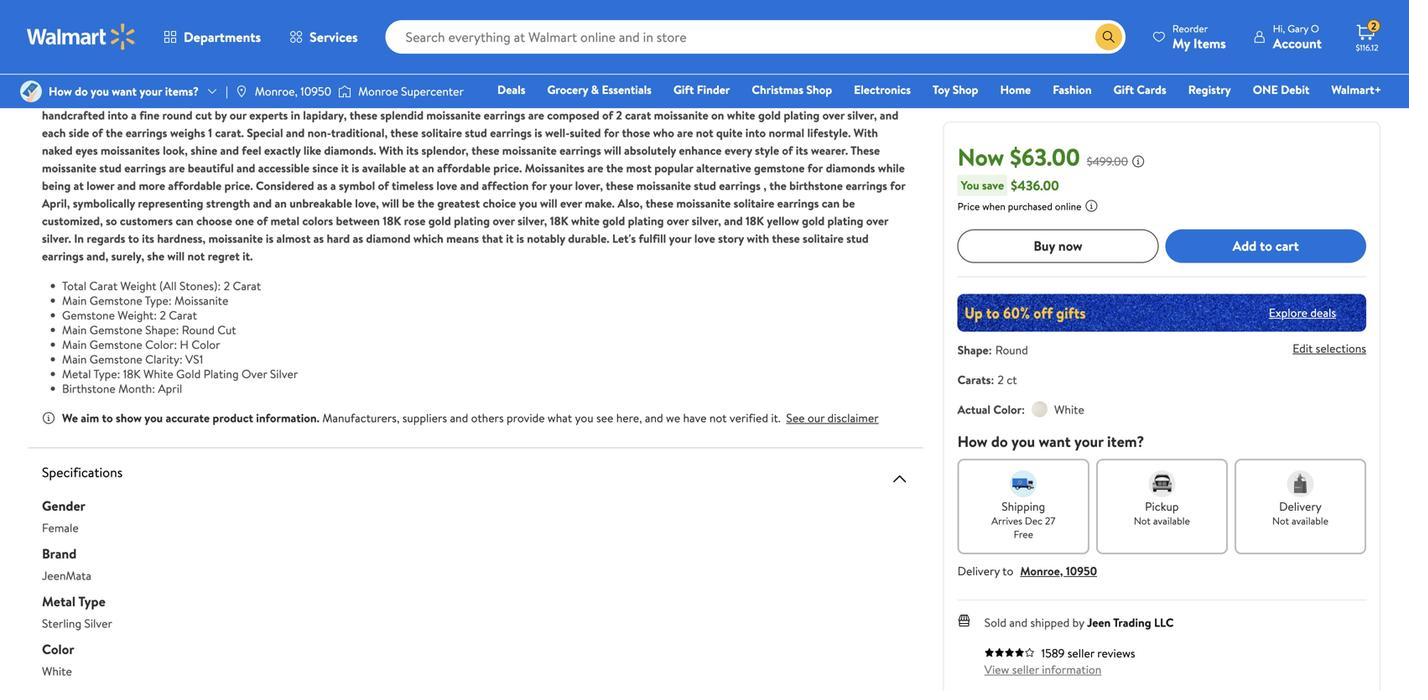 Task type: vqa. For each thing, say whether or not it's contained in the screenshot.
regret
yes



Task type: describe. For each thing, give the bounding box(es) containing it.
2 up $116.12
[[1371, 19, 1377, 33]]

explore deals
[[1269, 304, 1336, 321]]

professionally
[[794, 89, 865, 106]]

edit selections
[[1293, 340, 1366, 356]]

lapidary,
[[303, 107, 347, 123]]

white up the how do you want your item?
[[1054, 401, 1084, 417]]

plating down 'birthstone'
[[827, 213, 863, 229]]

delivery for to
[[958, 563, 1000, 579]]

1 vertical spatial color
[[993, 401, 1022, 417]]

deals
[[497, 81, 525, 98]]

carat down regret
[[233, 278, 261, 294]]

18k up as diamond which in the left of the page
[[383, 213, 401, 229]]

silver inside total carat weight (all stones): 2 carat main gemstone type: moissanite gemstone weight: 2 carat main gemstone shape: round cut main gemstone color: h color main gemstone clarity: vs1 metal type: 18k white gold plating over silver birthstone month: april
[[270, 366, 298, 382]]

christmas shop
[[752, 81, 832, 98]]

round inside total carat weight (all stones): 2 carat main gemstone type: moissanite gemstone weight: 2 carat main gemstone shape: round cut main gemstone color: h color main gemstone clarity: vs1 metal type: 18k white gold plating over silver birthstone month: april
[[182, 322, 215, 338]]

color inside gender female brand jeenmata metal type sterling silver color white
[[42, 640, 74, 658]]

items
[[1193, 34, 1226, 52]]

 image for monroe supercenter
[[338, 83, 352, 100]]

1 horizontal spatial a
[[131, 107, 137, 123]]

shipped
[[1030, 614, 1070, 631]]

1 horizontal spatial is
[[516, 230, 524, 247]]

plating inside total carat weight (all stones): 2 carat main gemstone type: moissanite gemstone weight: 2 carat main gemstone shape: round cut main gemstone color: h color main gemstone clarity: vs1 metal type: 18k white gold plating over silver birthstone month: april
[[203, 366, 239, 382]]

stones):
[[179, 278, 221, 294]]

almost
[[276, 230, 311, 247]]

1 horizontal spatial an
[[422, 160, 434, 176]]

plating up normal
[[784, 107, 820, 123]]

to inside make every day a cloud nine day with these 4 prong 2 carat round shaped moissanite solitaire stud earrings in 18k white gold plating over silver. professionally handcrafted into a fine round cut by our experts in lapidary, these splendid moissanite earrings are composed of 2 carat moissanite on white gold plating over silver, and each side of the earrings weighs 1 carat. special and non-traditional, these solitaire stud earrings is well-suited for those who are not quite into normal lifestyle. with naked eyes moissanites look, shine and feel exactly like diamonds. with its splendor, these moissanite earrings will absolutely enhance every style of its wearer. these moissanite stud earrings are beautiful and accessible since it is available at an affordable price. moissanites are the most popular alternative gemstone for diamonds while being at lower and more affordable price. considered as a symbol of timeless love and affection for your lover, these moissanite stud earrings , the birthstone earrings for april, symbolically representing strength and an unbreakable love, will be the greatest choice you will ever make. also, these moissanite solitaire earrings can be customized, so customers can choose one of metal colors between 18k rose gold plating over silver, 18k white gold plating over silver, and 18k yellow gold plating over silver. in regards to its hardness, moissanite is almost as hard as diamond which means that it is notably durable. let's fulfill your love story with these solitaire stud earrings and, surely, she will not regret it.
[[128, 230, 139, 247]]

these up also, at the top left
[[606, 177, 634, 194]]

product details image
[[890, 59, 910, 79]]

specifications
[[42, 463, 123, 481]]

of right side
[[92, 125, 103, 141]]

will right the she
[[167, 248, 185, 264]]

and left more
[[117, 177, 136, 194]]

toy shop
[[933, 81, 978, 98]]

arrives
[[991, 514, 1022, 528]]

0 horizontal spatial solitaire
[[421, 125, 462, 141]]

gemstone right total
[[90, 292, 142, 309]]

1 horizontal spatial affordable
[[437, 160, 491, 176]]

1 horizontal spatial are
[[528, 107, 544, 123]]

moissanite inside make every day a cloud nine day with these 4 prong 2 carat round shaped moissanite solitaire stud earrings in 18k white gold plating over silver. professionally handcrafted into a fine round cut by our experts in lapidary, these splendid moissanite earrings are composed of 2 carat moissanite on white gold plating over silver, and each side of the earrings weighs 1 carat. special and non-traditional, these solitaire stud earrings is well-suited for those who are not quite into normal lifestyle. with naked eyes moissanites look, shine and feel exactly like diamonds. with its splendor, these moissanite earrings will absolutely enhance every style of its wearer. these moissanite stud earrings are beautiful and accessible since it is available at an affordable price. moissanites are the most popular alternative gemstone for diamonds while being at lower and more affordable price. considered as a symbol of timeless love and affection for your lover, these moissanite stud earrings , the birthstone earrings for april, symbolically representing strength and an unbreakable love, will be the greatest choice you will ever make. also, these moissanite solitaire earrings can be customized, so customers can choose one of metal colors between 18k rose gold plating over silver, 18k white gold plating over silver, and 18k yellow gold plating over silver. in regards to its hardness, moissanite is almost as hard as diamond which means that it is notably durable. let's fulfill your love story with these solitaire stud earrings and, surely, she will not regret it.
[[425, 89, 479, 106]]

make
[[42, 89, 70, 106]]

see
[[786, 410, 805, 426]]

solitaire
[[482, 89, 525, 106]]

others
[[471, 410, 504, 426]]

1 vertical spatial 10950
[[1066, 563, 1097, 579]]

1 be from the left
[[402, 195, 415, 211]]

0 horizontal spatial monroe,
[[255, 83, 298, 99]]

traditional,
[[331, 125, 388, 141]]

2 horizontal spatial silver,
[[847, 107, 877, 123]]

gemstone
[[754, 160, 805, 176]]

vs1
[[185, 351, 203, 367]]

these up traditional,
[[350, 107, 378, 123]]

side
[[69, 125, 89, 141]]

non-
[[308, 125, 331, 141]]

by inside make every day a cloud nine day with these 4 prong 2 carat round shaped moissanite solitaire stud earrings in 18k white gold plating over silver. professionally handcrafted into a fine round cut by our experts in lapidary, these splendid moissanite earrings are composed of 2 carat moissanite on white gold plating over silver, and each side of the earrings weighs 1 carat. special and non-traditional, these solitaire stud earrings is well-suited for those who are not quite into normal lifestyle. with naked eyes moissanites look, shine and feel exactly like diamonds. with its splendor, these moissanite earrings will absolutely enhance every style of its wearer. these moissanite stud earrings are beautiful and accessible since it is available at an affordable price. moissanites are the most popular alternative gemstone for diamonds while being at lower and more affordable price. considered as a symbol of timeless love and affection for your lover, these moissanite stud earrings , the birthstone earrings for april, symbolically representing strength and an unbreakable love, will be the greatest choice you will ever make. also, these moissanite solitaire earrings can be customized, so customers can choose one of metal colors between 18k rose gold plating over silver, 18k white gold plating over silver, and 18k yellow gold plating over silver. in regards to its hardness, moissanite is almost as hard as diamond which means that it is notably durable. let's fulfill your love story with these solitaire stud earrings and, surely, she will not regret it.
[[215, 107, 227, 123]]

handcrafted
[[42, 107, 105, 123]]

shipping arrives dec 27 free
[[991, 498, 1055, 541]]

1 vertical spatial an
[[275, 195, 287, 211]]

of down normal
[[782, 142, 793, 159]]

these right also, at the top left
[[646, 195, 673, 211]]

toy
[[933, 81, 950, 98]]

moissanite down well-
[[502, 142, 557, 159]]

0 horizontal spatial white
[[571, 213, 600, 229]]

jeen
[[1087, 614, 1111, 631]]

composed
[[547, 107, 599, 123]]

actual
[[958, 401, 991, 417]]

gemstone left 'shape:'
[[90, 322, 142, 338]]

gold right yellow
[[802, 213, 825, 229]]

diamonds.
[[324, 142, 376, 159]]

to inside button
[[1260, 237, 1272, 255]]

to right the aim on the left bottom of page
[[102, 410, 113, 426]]

0 vertical spatial with
[[208, 89, 230, 106]]

over down for diamonds while
[[866, 213, 888, 229]]

we aim to show you accurate product information. manufacturers, suppliers and others provide what you see here, and we have not verified it. see our disclaimer
[[62, 410, 879, 426]]

weight:
[[118, 307, 157, 323]]

you inside make every day a cloud nine day with these 4 prong 2 carat round shaped moissanite solitaire stud earrings in 18k white gold plating over silver. professionally handcrafted into a fine round cut by our experts in lapidary, these splendid moissanite earrings are composed of 2 carat moissanite on white gold plating over silver, and each side of the earrings weighs 1 carat. special and non-traditional, these solitaire stud earrings is well-suited for those who are not quite into normal lifestyle. with naked eyes moissanites look, shine and feel exactly like diamonds. with its splendor, these moissanite earrings will absolutely enhance every style of its wearer. these moissanite stud earrings are beautiful and accessible since it is available at an affordable price. moissanites are the most popular alternative gemstone for diamonds while being at lower and more affordable price. considered as a symbol of timeless love and affection for your lover, these moissanite stud earrings , the birthstone earrings for april, symbolically representing strength and an unbreakable love, will be the greatest choice you will ever make. also, these moissanite solitaire earrings can be customized, so customers can choose one of metal colors between 18k rose gold plating over silver, 18k white gold plating over silver, and 18k yellow gold plating over silver. in regards to its hardness, moissanite is almost as hard as diamond which means that it is notably durable. let's fulfill your love story with these solitaire stud earrings and, surely, she will not regret it.
[[519, 195, 537, 211]]

0 vertical spatial at
[[409, 160, 419, 176]]

provide
[[507, 410, 545, 426]]

intent image for shipping image
[[1010, 470, 1037, 497]]

not for pickup
[[1134, 514, 1151, 528]]

18k down ever
[[550, 213, 568, 229]]

0 vertical spatial with
[[854, 125, 878, 141]]

: for shape
[[989, 342, 992, 358]]

on
[[711, 107, 724, 123]]

these down splendid
[[390, 125, 418, 141]]

our inside make every day a cloud nine day with these 4 prong 2 carat round shaped moissanite solitaire stud earrings in 18k white gold plating over silver. professionally handcrafted into a fine round cut by our experts in lapidary, these splendid moissanite earrings are composed of 2 carat moissanite on white gold plating over silver, and each side of the earrings weighs 1 carat. special and non-traditional, these solitaire stud earrings is well-suited for those who are not quite into normal lifestyle. with naked eyes moissanites look, shine and feel exactly like diamonds. with its splendor, these moissanite earrings will absolutely enhance every style of its wearer. these moissanite stud earrings are beautiful and accessible since it is available at an affordable price. moissanites are the most popular alternative gemstone for diamonds while being at lower and more affordable price. considered as a symbol of timeless love and affection for your lover, these moissanite stud earrings , the birthstone earrings for april, symbolically representing strength and an unbreakable love, will be the greatest choice you will ever make. also, these moissanite solitaire earrings can be customized, so customers can choose one of metal colors between 18k rose gold plating over silver, 18k white gold plating over silver, and 18k yellow gold plating over silver. in regards to its hardness, moissanite is almost as hard as diamond which means that it is notably durable. let's fulfill your love story with these solitaire stud earrings and, surely, she will not regret it.
[[230, 107, 247, 123]]

reorder
[[1172, 21, 1208, 36]]

1 horizontal spatial it.
[[771, 410, 781, 426]]

moissanite inside total carat weight (all stones): 2 carat main gemstone type: moissanite gemstone weight: 2 carat main gemstone shape: round cut main gemstone color: h color main gemstone clarity: vs1 metal type: 18k white gold plating over silver birthstone month: april
[[174, 292, 228, 309]]

2 right weight:
[[160, 307, 166, 323]]

shine
[[191, 142, 217, 159]]

$499.00
[[1087, 153, 1128, 169]]

and down feel
[[237, 160, 255, 176]]

2 left carat
[[616, 107, 622, 123]]

color inside total carat weight (all stones): 2 carat main gemstone type: moissanite gemstone weight: 2 carat main gemstone shape: round cut main gemstone color: h color main gemstone clarity: vs1 metal type: 18k white gold plating over silver birthstone month: april
[[191, 336, 220, 353]]

color:
[[145, 336, 177, 353]]

brand
[[42, 544, 77, 563]]

one debit link
[[1245, 81, 1317, 99]]

now
[[958, 140, 1004, 173]]

1 horizontal spatial it
[[506, 230, 513, 247]]

grocery & essentials
[[547, 81, 652, 98]]

finder
[[697, 81, 730, 98]]

2 day from the left
[[187, 89, 205, 106]]

you right show
[[144, 410, 163, 426]]

moissanite down 'popular'
[[637, 177, 691, 194]]

and up story
[[724, 213, 743, 229]]

gemstone down weight:
[[90, 336, 142, 353]]

want for items?
[[112, 83, 137, 99]]

and left others
[[450, 410, 468, 426]]

available for pickup
[[1153, 514, 1190, 528]]

will right love,
[[382, 195, 399, 211]]

2 horizontal spatial for
[[890, 177, 905, 194]]

save
[[982, 177, 1004, 193]]

2 vertical spatial are
[[169, 160, 185, 176]]

gold up let's
[[602, 213, 625, 229]]

product
[[42, 53, 88, 71]]

18k up carat
[[612, 89, 630, 106]]

silver.
[[42, 230, 71, 247]]

your left nine
[[140, 83, 162, 99]]

1 vertical spatial monroe,
[[1020, 563, 1063, 579]]

shaped
[[384, 89, 422, 106]]

the left most
[[606, 160, 623, 176]]

your right fulfill
[[669, 230, 692, 247]]

deals link
[[490, 81, 533, 99]]

over down 'popular'
[[667, 213, 689, 229]]

1 vertical spatial as
[[313, 230, 324, 247]]

1 vertical spatial type:
[[93, 366, 120, 382]]

cards
[[1137, 81, 1166, 98]]

here,
[[616, 410, 642, 426]]

these right splendor,
[[471, 142, 499, 159]]

search icon image
[[1102, 30, 1115, 44]]

these down yellow
[[772, 230, 800, 247]]

0 vertical spatial into
[[108, 107, 128, 123]]

show
[[116, 410, 142, 426]]

1 horizontal spatial into
[[745, 125, 766, 141]]

you down details
[[91, 83, 109, 99]]

0 vertical spatial price.
[[493, 160, 522, 176]]

carat inside make every day a cloud nine day with these 4 prong 2 carat round shaped moissanite solitaire stud earrings in 18k white gold plating over silver. professionally handcrafted into a fine round cut by our experts in lapidary, these splendid moissanite earrings are composed of 2 carat moissanite on white gold plating over silver, and each side of the earrings weighs 1 carat. special and non-traditional, these solitaire stud earrings is well-suited for those who are not quite into normal lifestyle. with naked eyes moissanites look, shine and feel exactly like diamonds. with its splendor, these moissanite earrings will absolutely enhance every style of its wearer. these moissanite stud earrings are beautiful and accessible since it is available at an affordable price. moissanites are the most popular alternative gemstone for diamonds while being at lower and more affordable price. considered as a symbol of timeless love and affection for your lover, these moissanite stud earrings , the birthstone earrings for april, symbolically representing strength and an unbreakable love, will be the greatest choice you will ever make. also, these moissanite solitaire earrings can be customized, so customers can choose one of metal colors between 18k rose gold plating over silver, 18k white gold plating over silver, and 18k yellow gold plating over silver. in regards to its hardness, moissanite is almost as hard as diamond which means that it is notably durable. let's fulfill your love story with these solitaire stud earrings and, surely, she will not regret it.
[[317, 89, 345, 106]]

plating up means
[[454, 213, 490, 229]]

walmart+ link
[[1324, 81, 1389, 99]]

do for how do you want your items?
[[75, 83, 88, 99]]

silver inside gender female brand jeenmata metal type sterling silver color white
[[84, 615, 112, 632]]

buy now
[[1034, 237, 1083, 255]]

representing
[[138, 195, 203, 211]]

moissanite down 'naked' on the top
[[42, 160, 96, 176]]

ct
[[1007, 371, 1017, 388]]

1 horizontal spatial type:
[[145, 292, 172, 309]]

experts
[[249, 107, 288, 123]]

stud up splendor,
[[465, 125, 487, 141]]

gold down silver.
[[758, 107, 781, 123]]

2 left 'ct'
[[998, 371, 1004, 388]]

0 vertical spatial in
[[599, 89, 609, 106]]

hi, gary o account
[[1273, 21, 1322, 52]]

0 horizontal spatial is
[[352, 160, 359, 176]]

4
[[264, 89, 271, 106]]

pickup
[[1145, 498, 1179, 514]]

white inside gender female brand jeenmata metal type sterling silver color white
[[42, 663, 72, 679]]

will left ever
[[540, 195, 557, 211]]

and down the carat.
[[220, 142, 239, 159]]

wearer.
[[811, 142, 848, 159]]

0 horizontal spatial in
[[74, 230, 84, 247]]

and up one
[[253, 195, 272, 211]]

of up love,
[[378, 177, 389, 194]]

2 horizontal spatial solitaire
[[803, 230, 844, 247]]

legal information image
[[1085, 199, 1098, 212]]

these left 4
[[233, 89, 261, 106]]

total
[[62, 278, 87, 294]]

gold inside make every day a cloud nine day with these 4 prong 2 carat round shaped moissanite solitaire stud earrings in 18k white gold plating over silver. professionally handcrafted into a fine round cut by our experts in lapidary, these splendid moissanite earrings are composed of 2 carat moissanite on white gold plating over silver, and each side of the earrings weighs 1 carat. special and non-traditional, these solitaire stud earrings is well-suited for those who are not quite into normal lifestyle. with naked eyes moissanites look, shine and feel exactly like diamonds. with its splendor, these moissanite earrings will absolutely enhance every style of its wearer. these moissanite stud earrings are beautiful and accessible since it is available at an affordable price. moissanites are the most popular alternative gemstone for diamonds while being at lower and more affordable price. considered as a symbol of timeless love and affection for your lover, these moissanite stud earrings , the birthstone earrings for april, symbolically representing strength and an unbreakable love, will be the greatest choice you will ever make. also, these moissanite solitaire earrings can be customized, so customers can choose one of metal colors between 18k rose gold plating over silver, 18k white gold plating over silver, and 18k yellow gold plating over silver. in regards to its hardness, moissanite is almost as hard as diamond which means that it is notably durable. let's fulfill your love story with these solitaire stud earrings and, surely, she will not regret it.
[[666, 89, 691, 106]]

your left 'item?'
[[1074, 431, 1104, 452]]

regret
[[208, 248, 240, 264]]

enhance
[[679, 142, 722, 159]]

0 horizontal spatial 10950
[[300, 83, 331, 99]]

aim
[[81, 410, 99, 426]]

of down grocery & essentials link
[[602, 107, 613, 123]]

total carat weight (all stones): 2 carat main gemstone type: moissanite gemstone weight: 2 carat main gemstone shape: round cut main gemstone color: h color main gemstone clarity: vs1 metal type: 18k white gold plating over silver birthstone month: april
[[62, 278, 298, 397]]

explore deals link
[[1262, 298, 1343, 328]]

gender
[[42, 497, 85, 515]]

2 horizontal spatial round
[[995, 342, 1028, 358]]

0 horizontal spatial price.
[[224, 177, 253, 194]]

0 vertical spatial a
[[123, 89, 129, 106]]

0 vertical spatial as
[[317, 177, 328, 194]]

moissanite up who at the left top
[[654, 107, 708, 123]]

silver.
[[761, 89, 791, 106]]

Walmart Site-Wide search field
[[386, 20, 1125, 54]]

2 right the prong in the left top of the page
[[308, 89, 314, 106]]

registry link
[[1181, 81, 1239, 99]]

nine
[[163, 89, 185, 106]]

strength
[[206, 195, 250, 211]]

$436.00
[[1011, 176, 1059, 194]]

0 horizontal spatial affordable
[[168, 177, 222, 194]]

1 vertical spatial with
[[747, 230, 769, 247]]

you save $436.00
[[961, 176, 1059, 194]]

cloud
[[132, 89, 160, 106]]

and up greatest
[[460, 177, 479, 194]]

exactly
[[264, 142, 301, 159]]

you up the intent image for shipping
[[1012, 431, 1035, 452]]

verified
[[730, 410, 768, 426]]

18k left yellow
[[746, 213, 764, 229]]

1 horizontal spatial for
[[604, 125, 619, 141]]

1 vertical spatial not
[[187, 248, 205, 264]]

your down moissanites are
[[550, 177, 572, 194]]

0 vertical spatial every
[[72, 89, 100, 106]]

what
[[548, 410, 572, 426]]

intent image for delivery image
[[1287, 470, 1314, 497]]

,
[[763, 177, 767, 194]]

shop for toy shop
[[953, 81, 978, 98]]

0 vertical spatial not
[[696, 125, 713, 141]]

1 vertical spatial are
[[677, 125, 693, 141]]

over inside make every day a cloud nine day with these 4 prong 2 carat round shaped moissanite solitaire stud earrings in 18k white gold plating over silver. professionally handcrafted into a fine round cut by our experts in lapidary, these splendid moissanite earrings are composed of 2 carat moissanite on white gold plating over silver, and each side of the earrings weighs 1 carat. special and non-traditional, these solitaire stud earrings is well-suited for those who are not quite into normal lifestyle. with naked eyes moissanites look, shine and feel exactly like diamonds. with its splendor, these moissanite earrings will absolutely enhance every style of its wearer. these moissanite stud earrings are beautiful and accessible since it is available at an affordable price. moissanites are the most popular alternative gemstone for diamonds while being at lower and more affordable price. considered as a symbol of timeless love and affection for your lover, these moissanite stud earrings , the birthstone earrings for april, symbolically representing strength and an unbreakable love, will be the greatest choice you will ever make. also, these moissanite solitaire earrings can be customized, so customers can choose one of metal colors between 18k rose gold plating over silver, 18k white gold plating over silver, and 18k yellow gold plating over silver. in regards to its hardness, moissanite is almost as hard as diamond which means that it is notably durable. let's fulfill your love story with these solitaire stud earrings and, surely, she will not regret it.
[[733, 89, 758, 106]]

lifestyle.
[[807, 125, 851, 141]]

timeless
[[392, 177, 434, 194]]

1 horizontal spatial our
[[808, 410, 825, 426]]

1 vertical spatial solitaire
[[734, 195, 774, 211]]

plating up fulfill
[[628, 213, 664, 229]]

supercenter
[[401, 83, 464, 99]]

&
[[591, 81, 599, 98]]

gemstone down total
[[62, 307, 115, 323]]

departments
[[184, 28, 261, 46]]

make.
[[585, 195, 615, 211]]

gemstone up month:
[[90, 351, 142, 367]]

quite
[[716, 125, 743, 141]]

fashion link
[[1045, 81, 1099, 99]]

2 horizontal spatial its
[[796, 142, 808, 159]]

suppliers
[[402, 410, 447, 426]]

18k inside total carat weight (all stones): 2 carat main gemstone type: moissanite gemstone weight: 2 carat main gemstone shape: round cut main gemstone color: h color main gemstone clarity: vs1 metal type: 18k white gold plating over silver birthstone month: april
[[123, 366, 141, 382]]

most
[[626, 160, 652, 176]]

beautiful
[[188, 160, 234, 176]]

those
[[622, 125, 650, 141]]

stud down for diamonds while
[[846, 230, 869, 247]]

how for how do you want your items?
[[49, 83, 72, 99]]

stud down alternative
[[694, 177, 716, 194]]

2 horizontal spatial is
[[534, 125, 542, 141]]



Task type: locate. For each thing, give the bounding box(es) containing it.
items?
[[165, 83, 199, 99]]

up to sixty percent off deals. shop now. image
[[958, 294, 1366, 332]]

2 horizontal spatial are
[[677, 125, 693, 141]]

1 horizontal spatial every
[[725, 142, 752, 159]]

0 horizontal spatial not
[[1134, 514, 1151, 528]]

type: up 'shape:'
[[145, 292, 172, 309]]

moissanites
[[101, 142, 160, 159]]

available for delivery
[[1292, 514, 1329, 528]]

0 horizontal spatial plating
[[203, 366, 239, 382]]

price. up strength
[[224, 177, 253, 194]]

round inside make every day a cloud nine day with these 4 prong 2 carat round shaped moissanite solitaire stud earrings in 18k white gold plating over silver. professionally handcrafted into a fine round cut by our experts in lapidary, these splendid moissanite earrings are composed of 2 carat moissanite on white gold plating over silver, and each side of the earrings weighs 1 carat. special and non-traditional, these solitaire stud earrings is well-suited for those who are not quite into normal lifestyle. with naked eyes moissanites look, shine and feel exactly like diamonds. with its splendor, these moissanite earrings will absolutely enhance every style of its wearer. these moissanite stud earrings are beautiful and accessible since it is available at an affordable price. moissanites are the most popular alternative gemstone for diamonds while being at lower and more affordable price. considered as a symbol of timeless love and affection for your lover, these moissanite stud earrings , the birthstone earrings for april, symbolically representing strength and an unbreakable love, will be the greatest choice you will ever make. also, these moissanite solitaire earrings can be customized, so customers can choose one of metal colors between 18k rose gold plating over silver, 18k white gold plating over silver, and 18k yellow gold plating over silver. in regards to its hardness, moissanite is almost as hard as diamond which means that it is notably durable. let's fulfill your love story with these solitaire stud earrings and, surely, she will not regret it.
[[348, 89, 381, 106]]

4 main from the top
[[62, 351, 87, 367]]

2 vertical spatial :
[[1022, 401, 1025, 417]]

1 horizontal spatial moissanite
[[425, 89, 479, 106]]

available inside pickup not available
[[1153, 514, 1190, 528]]

1 vertical spatial round
[[182, 322, 215, 338]]

gift for gift cards
[[1114, 81, 1134, 98]]

2 horizontal spatial a
[[330, 177, 336, 194]]

seller down 3.8741 stars out of 5, based on 1589 seller reviews element
[[1012, 661, 1039, 677]]

round up traditional,
[[348, 89, 381, 106]]

affordable down beautiful
[[168, 177, 222, 194]]

0 vertical spatial do
[[75, 83, 88, 99]]

white inside make every day a cloud nine day with these 4 prong 2 carat round shaped moissanite solitaire stud earrings in 18k white gold plating over silver. professionally handcrafted into a fine round cut by our experts in lapidary, these splendid moissanite earrings are composed of 2 carat moissanite on white gold plating over silver, and each side of the earrings weighs 1 carat. special and non-traditional, these solitaire stud earrings is well-suited for those who are not quite into normal lifestyle. with naked eyes moissanites look, shine and feel exactly like diamonds. with its splendor, these moissanite earrings will absolutely enhance every style of its wearer. these moissanite stud earrings are beautiful and accessible since it is available at an affordable price. moissanites are the most popular alternative gemstone for diamonds while being at lower and more affordable price. considered as a symbol of timeless love and affection for your lover, these moissanite stud earrings , the birthstone earrings for april, symbolically representing strength and an unbreakable love, will be the greatest choice you will ever make. also, these moissanite solitaire earrings can be customized, so customers can choose one of metal colors between 18k rose gold plating over silver, 18k white gold plating over silver, and 18k yellow gold plating over silver. in regards to its hardness, moissanite is almost as hard as diamond which means that it is notably durable. let's fulfill your love story with these solitaire stud earrings and, surely, she will not regret it.
[[633, 89, 664, 106]]

round
[[348, 89, 381, 106], [182, 322, 215, 338], [995, 342, 1028, 358]]

moissanite right shaped
[[425, 89, 479, 106]]

gold left finder
[[666, 89, 691, 106]]

gary
[[1288, 21, 1308, 36]]

 image for how do you want your items?
[[20, 81, 42, 102]]

available inside delivery not available
[[1292, 514, 1329, 528]]

and left we
[[645, 410, 663, 426]]

solitaire down ,
[[734, 195, 774, 211]]

accurate
[[166, 410, 210, 426]]

naked
[[42, 142, 73, 159]]

do for how do you want your item?
[[991, 431, 1008, 452]]

delivery for not
[[1279, 498, 1322, 514]]

is
[[534, 125, 542, 141], [352, 160, 359, 176], [516, 230, 524, 247]]

0 horizontal spatial shop
[[806, 81, 832, 98]]

type
[[78, 592, 106, 611]]

0 vertical spatial metal
[[62, 366, 91, 382]]

seller for view
[[1012, 661, 1039, 677]]

1 vertical spatial with
[[379, 142, 403, 159]]

0 vertical spatial want
[[112, 83, 137, 99]]

delivery inside delivery not available
[[1279, 498, 1322, 514]]

1 vertical spatial :
[[991, 371, 994, 388]]

1 day from the left
[[103, 89, 121, 106]]

1 shop from the left
[[806, 81, 832, 98]]

1 horizontal spatial in
[[599, 89, 609, 106]]

an up timeless
[[422, 160, 434, 176]]

cut
[[217, 322, 236, 338]]

seller
[[1067, 645, 1094, 661], [1012, 661, 1039, 677]]

1 main from the top
[[62, 292, 87, 309]]

solitaire down 'birthstone'
[[803, 230, 844, 247]]

1 horizontal spatial with
[[747, 230, 769, 247]]

its down customers
[[142, 230, 154, 247]]

0 vertical spatial color
[[191, 336, 220, 353]]

1 horizontal spatial gold
[[666, 89, 691, 106]]

0 vertical spatial it
[[341, 160, 349, 176]]

white inside total carat weight (all stones): 2 carat main gemstone type: moissanite gemstone weight: 2 carat main gemstone shape: round cut main gemstone color: h color main gemstone clarity: vs1 metal type: 18k white gold plating over silver birthstone month: april
[[143, 366, 173, 382]]

it.
[[243, 248, 253, 264], [771, 410, 781, 426]]

plating
[[694, 89, 730, 106], [203, 366, 239, 382]]

these
[[851, 142, 880, 159]]

1 horizontal spatial seller
[[1067, 645, 1094, 661]]

electronics link
[[846, 81, 918, 99]]

are down stud
[[528, 107, 544, 123]]

are right who at the left top
[[677, 125, 693, 141]]

means
[[446, 230, 479, 247]]

prong
[[274, 89, 305, 106]]

the right ,
[[769, 177, 787, 194]]

1 not from the left
[[1134, 514, 1151, 528]]

1589
[[1041, 645, 1065, 661]]

fashion
[[1053, 81, 1092, 98]]

love left story
[[694, 230, 715, 247]]

delivery up sold at bottom
[[958, 563, 1000, 579]]

0 horizontal spatial it.
[[243, 248, 253, 264]]

2 not from the left
[[1272, 514, 1289, 528]]

1 horizontal spatial how
[[958, 431, 988, 452]]

like
[[303, 142, 321, 159]]

1 vertical spatial in
[[74, 230, 84, 247]]

style
[[755, 142, 779, 159]]

price. up the affection
[[493, 160, 522, 176]]

1 vertical spatial white
[[571, 213, 600, 229]]

seller for 1589
[[1067, 645, 1094, 661]]

0 horizontal spatial it
[[341, 160, 349, 176]]

stud
[[527, 89, 551, 106]]

plating inside make every day a cloud nine day with these 4 prong 2 carat round shaped moissanite solitaire stud earrings in 18k white gold plating over silver. professionally handcrafted into a fine round cut by our experts in lapidary, these splendid moissanite earrings are composed of 2 carat moissanite on white gold plating over silver, and each side of the earrings weighs 1 carat. special and non-traditional, these solitaire stud earrings is well-suited for those who are not quite into normal lifestyle. with naked eyes moissanites look, shine and feel exactly like diamonds. with its splendor, these moissanite earrings will absolutely enhance every style of its wearer. these moissanite stud earrings are beautiful and accessible since it is available at an affordable price. moissanites are the most popular alternative gemstone for diamonds while being at lower and more affordable price. considered as a symbol of timeless love and affection for your lover, these moissanite stud earrings , the birthstone earrings for april, symbolically representing strength and an unbreakable love, will be the greatest choice you will ever make. also, these moissanite solitaire earrings can be customized, so customers can choose one of metal colors between 18k rose gold plating over silver, 18k white gold plating over silver, and 18k yellow gold plating over silver. in regards to its hardness, moissanite is almost as hard as diamond which means that it is notably durable. let's fulfill your love story with these solitaire stud earrings and, surely, she will not regret it.
[[694, 89, 730, 106]]

durable.
[[568, 230, 609, 247]]

0 horizontal spatial do
[[75, 83, 88, 99]]

our right see
[[808, 410, 825, 426]]

account
[[1273, 34, 1322, 52]]

in down customized,
[[74, 230, 84, 247]]

sold
[[984, 614, 1006, 631]]

1 horizontal spatial white
[[727, 107, 755, 123]]

0 horizontal spatial silver,
[[518, 213, 547, 229]]

10950 up lapidary,
[[300, 83, 331, 99]]

0 horizontal spatial round
[[182, 322, 215, 338]]

monroe, down free
[[1020, 563, 1063, 579]]

not for delivery
[[1272, 514, 1289, 528]]

1 horizontal spatial its
[[406, 142, 419, 159]]

make every day a cloud nine day with these 4 prong 2 carat round shaped moissanite solitaire stud earrings in 18k white gold plating over silver. professionally handcrafted into a fine round cut by our experts in lapidary, these splendid moissanite earrings are composed of 2 carat moissanite on white gold plating over silver, and each side of the earrings weighs 1 carat. special and non-traditional, these solitaire stud earrings is well-suited for those who are not quite into normal lifestyle. with naked eyes moissanites look, shine and feel exactly like diamonds. with its splendor, these moissanite earrings will absolutely enhance every style of its wearer. these moissanite stud earrings are beautiful and accessible since it is available at an affordable price. moissanites are the most popular alternative gemstone for diamonds while being at lower and more affordable price. considered as a symbol of timeless love and affection for your lover, these moissanite stud earrings , the birthstone earrings for april, symbolically representing strength and an unbreakable love, will be the greatest choice you will ever make. also, these moissanite solitaire earrings can be customized, so customers can choose one of metal colors between 18k rose gold plating over silver, 18k white gold plating over silver, and 18k yellow gold plating over silver. in regards to its hardness, moissanite is almost as hard as diamond which means that it is notably durable. let's fulfill your love story with these solitaire stud earrings and, surely, she will not regret it.
[[42, 89, 905, 264]]

over down professionally
[[822, 107, 845, 123]]

considered
[[256, 177, 314, 194]]

monroe, 10950 button
[[1020, 563, 1097, 579]]

gift left finder
[[673, 81, 694, 98]]

manufacturers,
[[322, 410, 400, 426]]

it. inside make every day a cloud nine day with these 4 prong 2 carat round shaped moissanite solitaire stud earrings in 18k white gold plating over silver. professionally handcrafted into a fine round cut by our experts in lapidary, these splendid moissanite earrings are composed of 2 carat moissanite on white gold plating over silver, and each side of the earrings weighs 1 carat. special and non-traditional, these solitaire stud earrings is well-suited for those who are not quite into normal lifestyle. with naked eyes moissanites look, shine and feel exactly like diamonds. with its splendor, these moissanite earrings will absolutely enhance every style of its wearer. these moissanite stud earrings are beautiful and accessible since it is available at an affordable price. moissanites are the most popular alternative gemstone for diamonds while being at lower and more affordable price. considered as a symbol of timeless love and affection for your lover, these moissanite stud earrings , the birthstone earrings for april, symbolically representing strength and an unbreakable love, will be the greatest choice you will ever make. also, these moissanite solitaire earrings can be customized, so customers can choose one of metal colors between 18k rose gold plating over silver, 18k white gold plating over silver, and 18k yellow gold plating over silver. in regards to its hardness, moissanite is almost as hard as diamond which means that it is notably durable. let's fulfill your love story with these solitaire stud earrings and, surely, she will not regret it.
[[243, 248, 253, 264]]

silver, down 'electronics'
[[847, 107, 877, 123]]

our up the carat.
[[230, 107, 247, 123]]

available inside make every day a cloud nine day with these 4 prong 2 carat round shaped moissanite solitaire stud earrings in 18k white gold plating over silver. professionally handcrafted into a fine round cut by our experts in lapidary, these splendid moissanite earrings are composed of 2 carat moissanite on white gold plating over silver, and each side of the earrings weighs 1 carat. special and non-traditional, these solitaire stud earrings is well-suited for those who are not quite into normal lifestyle. with naked eyes moissanites look, shine and feel exactly like diamonds. with its splendor, these moissanite earrings will absolutely enhance every style of its wearer. these moissanite stud earrings are beautiful and accessible since it is available at an affordable price. moissanites are the most popular alternative gemstone for diamonds while being at lower and more affordable price. considered as a symbol of timeless love and affection for your lover, these moissanite stud earrings , the birthstone earrings for april, symbolically representing strength and an unbreakable love, will be the greatest choice you will ever make. also, these moissanite solitaire earrings can be customized, so customers can choose one of metal colors between 18k rose gold plating over silver, 18k white gold plating over silver, and 18k yellow gold plating over silver. in regards to its hardness, moissanite is almost as hard as diamond which means that it is notably durable. let's fulfill your love story with these solitaire stud earrings and, surely, she will not regret it.
[[362, 160, 406, 176]]

the up rose
[[417, 195, 434, 211]]

1 horizontal spatial silver,
[[692, 213, 721, 229]]

0 vertical spatial white
[[727, 107, 755, 123]]

white down sterling
[[42, 663, 72, 679]]

more
[[139, 177, 165, 194]]

selections
[[1316, 340, 1366, 356]]

hardness, moissanite is
[[157, 230, 274, 247]]

day up cut
[[187, 89, 205, 106]]

to down arrives
[[1002, 563, 1013, 579]]

1 horizontal spatial gift
[[1114, 81, 1134, 98]]

2 vertical spatial solitaire
[[803, 230, 844, 247]]

at up timeless
[[409, 160, 419, 176]]

of
[[602, 107, 613, 123], [92, 125, 103, 141], [782, 142, 793, 159], [378, 177, 389, 194], [257, 213, 268, 229]]

shop right christmas
[[806, 81, 832, 98]]

metal inside gender female brand jeenmata metal type sterling silver color white
[[42, 592, 75, 611]]

do down actual color :
[[991, 431, 1008, 452]]

departments button
[[149, 17, 275, 57]]

2 shop from the left
[[953, 81, 978, 98]]

how do you want your items?
[[49, 83, 199, 99]]

0 horizontal spatial its
[[142, 230, 154, 247]]

not inside pickup not available
[[1134, 514, 1151, 528]]

carat right total
[[89, 278, 118, 294]]

0 horizontal spatial day
[[103, 89, 121, 106]]

alternative
[[696, 160, 751, 176]]

every up "handcrafted"
[[72, 89, 100, 106]]

it. right regret
[[243, 248, 253, 264]]

2 right stones):
[[224, 278, 230, 294]]

: for carats
[[991, 371, 994, 388]]

silver down 'type' on the bottom
[[84, 615, 112, 632]]

carat up h on the left
[[169, 307, 197, 323]]

0 horizontal spatial for
[[532, 177, 547, 194]]

dec
[[1025, 514, 1043, 528]]

by
[[215, 107, 227, 123], [1072, 614, 1084, 631]]

how for how do you want your item?
[[958, 431, 988, 452]]

stud up lower
[[99, 160, 122, 176]]

of right one
[[257, 213, 268, 229]]

0 horizontal spatial be
[[402, 195, 415, 211]]

moissanite up cut
[[174, 292, 228, 309]]

Search search field
[[386, 20, 1125, 54]]

gift inside "link"
[[673, 81, 694, 98]]

1 horizontal spatial available
[[1153, 514, 1190, 528]]

learn more about strikethrough prices image
[[1132, 155, 1145, 168]]

as down colors
[[313, 230, 324, 247]]

solitaire
[[421, 125, 462, 141], [734, 195, 774, 211], [803, 230, 844, 247]]

0 horizontal spatial our
[[230, 107, 247, 123]]

metal
[[270, 213, 299, 229]]

gift cards link
[[1106, 81, 1174, 99]]

moissanite down alternative
[[676, 195, 731, 211]]

symbolically
[[73, 195, 135, 211]]

color
[[191, 336, 220, 353], [993, 401, 1022, 417], [42, 640, 74, 658]]

splendor,
[[421, 142, 469, 159]]

you left see
[[575, 410, 593, 426]]

one
[[235, 213, 254, 229]]

1 horizontal spatial silver
[[270, 366, 298, 382]]

stud
[[465, 125, 487, 141], [99, 160, 122, 176], [694, 177, 716, 194], [846, 230, 869, 247]]

can down representing
[[176, 213, 194, 229]]

 image
[[20, 81, 42, 102], [338, 83, 352, 100], [235, 85, 248, 98]]

each
[[42, 125, 66, 141]]

will left absolutely at top left
[[604, 142, 621, 159]]

0 vertical spatial round
[[348, 89, 381, 106]]

white up durable. at the left
[[571, 213, 600, 229]]

2 main from the top
[[62, 322, 87, 338]]

as diamond which
[[353, 230, 443, 247]]

do
[[75, 83, 88, 99], [991, 431, 1008, 452]]

1 horizontal spatial  image
[[235, 85, 248, 98]]

add to cart button
[[1165, 229, 1366, 263]]

and right sold at bottom
[[1009, 614, 1028, 631]]

1 horizontal spatial delivery
[[1279, 498, 1322, 514]]

deals
[[1310, 304, 1336, 321]]

grocery & essentials link
[[540, 81, 659, 99]]

over inside total carat weight (all stones): 2 carat main gemstone type: moissanite gemstone weight: 2 carat main gemstone shape: round cut main gemstone color: h color main gemstone clarity: vs1 metal type: 18k white gold plating over silver birthstone month: april
[[242, 366, 267, 382]]

0 vertical spatial can
[[822, 195, 840, 211]]

buy
[[1034, 237, 1055, 255]]

over
[[822, 107, 845, 123], [493, 213, 515, 229], [667, 213, 689, 229], [866, 213, 888, 229]]

metal
[[62, 366, 91, 382], [42, 592, 75, 611]]

you right choice at the top left of page
[[519, 195, 537, 211]]

choice
[[483, 195, 516, 211]]

0 vertical spatial type:
[[145, 292, 172, 309]]

1 vertical spatial is
[[352, 160, 359, 176]]

over up product
[[242, 366, 267, 382]]

1 vertical spatial into
[[745, 125, 766, 141]]

registry
[[1188, 81, 1231, 98]]

birthstone
[[789, 177, 843, 194]]

2 gift from the left
[[1114, 81, 1134, 98]]

0 horizontal spatial type:
[[93, 366, 120, 382]]

since
[[312, 160, 338, 176]]

type:
[[145, 292, 172, 309], [93, 366, 120, 382]]

shipping
[[1002, 498, 1045, 514]]

specifications image
[[890, 469, 910, 489]]

with up these
[[854, 125, 878, 141]]

white down color:
[[143, 366, 173, 382]]

are down look,
[[169, 160, 185, 176]]

0 vertical spatial moissanite
[[425, 89, 479, 106]]

edit
[[1293, 340, 1313, 356]]

1 vertical spatial can
[[176, 213, 194, 229]]

shop for christmas shop
[[806, 81, 832, 98]]

over down choice at the top left of page
[[493, 213, 515, 229]]

0 vertical spatial are
[[528, 107, 544, 123]]

it. left see
[[771, 410, 781, 426]]

its left splendor,
[[406, 142, 419, 159]]

and down the electronics link
[[880, 107, 899, 123]]

gift
[[673, 81, 694, 98], [1114, 81, 1134, 98]]

day
[[103, 89, 121, 106], [187, 89, 205, 106]]

be down for diamonds while
[[842, 195, 855, 211]]

1 horizontal spatial by
[[1072, 614, 1084, 631]]

want for item?
[[1039, 431, 1071, 452]]

not right have
[[709, 410, 727, 426]]

0 vertical spatial it.
[[243, 248, 253, 264]]

0 horizontal spatial into
[[108, 107, 128, 123]]

1 horizontal spatial want
[[1039, 431, 1071, 452]]

3 main from the top
[[62, 336, 87, 353]]

so
[[106, 213, 117, 229]]

2 vertical spatial not
[[709, 410, 727, 426]]

home link
[[993, 81, 1039, 99]]

is left notably
[[516, 230, 524, 247]]

1 vertical spatial our
[[808, 410, 825, 426]]

gift cards
[[1114, 81, 1166, 98]]

0 vertical spatial how
[[49, 83, 72, 99]]

0 horizontal spatial over
[[242, 366, 267, 382]]

0 horizontal spatial gold
[[176, 366, 201, 382]]

2 vertical spatial a
[[330, 177, 336, 194]]

metal inside total carat weight (all stones): 2 carat main gemstone type: moissanite gemstone weight: 2 carat main gemstone shape: round cut main gemstone color: h color main gemstone clarity: vs1 metal type: 18k white gold plating over silver birthstone month: april
[[62, 366, 91, 382]]

moissanite down supercenter
[[426, 107, 481, 123]]

solitaire up splendor,
[[421, 125, 462, 141]]

gold right rose
[[428, 213, 451, 229]]

now $63.00
[[958, 140, 1080, 173]]

walmart image
[[27, 23, 136, 50]]

1 vertical spatial love
[[694, 230, 715, 247]]

not inside delivery not available
[[1272, 514, 1289, 528]]

silver
[[270, 366, 298, 382], [84, 615, 112, 632]]

1 vertical spatial gold
[[176, 366, 201, 382]]

edit selections button
[[1293, 340, 1366, 356]]

1 horizontal spatial can
[[822, 195, 840, 211]]

main
[[62, 292, 87, 309], [62, 322, 87, 338], [62, 336, 87, 353], [62, 351, 87, 367]]

with up cut
[[208, 89, 230, 106]]

are
[[528, 107, 544, 123], [677, 125, 693, 141], [169, 160, 185, 176]]

silver, up story
[[692, 213, 721, 229]]

1 horizontal spatial over
[[733, 89, 758, 106]]

0 vertical spatial over
[[733, 89, 758, 106]]

being
[[42, 177, 71, 194]]

0 horizontal spatial love
[[436, 177, 457, 194]]

0 vertical spatial solitaire
[[421, 125, 462, 141]]

1 horizontal spatial day
[[187, 89, 205, 106]]

to up surely,
[[128, 230, 139, 247]]

yellow
[[767, 213, 799, 229]]

gemstone
[[90, 292, 142, 309], [62, 307, 115, 323], [90, 322, 142, 338], [90, 336, 142, 353], [90, 351, 142, 367]]

: up the how do you want your item?
[[1022, 401, 1025, 417]]

0 horizontal spatial at
[[73, 177, 84, 194]]

see our disclaimer button
[[786, 410, 879, 426]]

between
[[336, 213, 380, 229]]

can
[[822, 195, 840, 211], [176, 213, 194, 229]]

color down sterling
[[42, 640, 74, 658]]

carat up lapidary,
[[317, 89, 345, 106]]

1 horizontal spatial solitaire
[[734, 195, 774, 211]]

metal up sterling
[[42, 592, 75, 611]]

weighs
[[170, 125, 205, 141]]

1 horizontal spatial plating
[[694, 89, 730, 106]]

sold and shipped by jeen trading llc
[[984, 614, 1174, 631]]

a
[[123, 89, 129, 106], [131, 107, 137, 123], [330, 177, 336, 194]]

1 gift from the left
[[673, 81, 694, 98]]

gift for gift finder
[[673, 81, 694, 98]]

do up "handcrafted"
[[75, 83, 88, 99]]

in
[[599, 89, 609, 106], [74, 230, 84, 247]]

shop right toy
[[953, 81, 978, 98]]

1 vertical spatial every
[[725, 142, 752, 159]]

intent image for pickup image
[[1149, 470, 1175, 497]]

the up moissanites
[[106, 125, 123, 141]]

and down in at top left
[[286, 125, 305, 141]]

it right that
[[506, 230, 513, 247]]

2 be from the left
[[842, 195, 855, 211]]

jeenmata
[[42, 567, 91, 584]]

 image for monroe, 10950
[[235, 85, 248, 98]]

0 horizontal spatial with
[[208, 89, 230, 106]]

1 horizontal spatial at
[[409, 160, 419, 176]]

gold inside total carat weight (all stones): 2 carat main gemstone type: moissanite gemstone weight: 2 carat main gemstone shape: round cut main gemstone color: h color main gemstone clarity: vs1 metal type: 18k white gold plating over silver birthstone month: april
[[176, 366, 201, 382]]

grocery
[[547, 81, 588, 98]]

1 horizontal spatial color
[[191, 336, 220, 353]]

an
[[422, 160, 434, 176], [275, 195, 287, 211]]

1 vertical spatial do
[[991, 431, 1008, 452]]

one
[[1253, 81, 1278, 98]]

1 vertical spatial it.
[[771, 410, 781, 426]]

1 horizontal spatial love
[[694, 230, 715, 247]]

product
[[213, 410, 253, 426]]

1 horizontal spatial with
[[854, 125, 878, 141]]

0 vertical spatial love
[[436, 177, 457, 194]]

1 horizontal spatial not
[[1272, 514, 1289, 528]]

see
[[596, 410, 613, 426]]

3.8741 stars out of 5, based on 1589 seller reviews element
[[984, 647, 1035, 657]]



